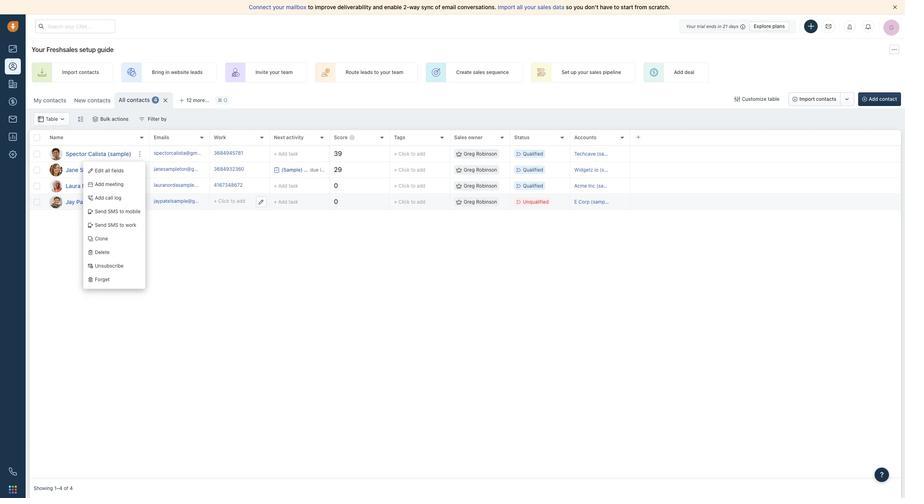 Task type: describe. For each thing, give the bounding box(es) containing it.
greg for techcave (sample)
[[464, 151, 475, 157]]

import all your sales data link
[[498, 4, 566, 10]]

filter by button
[[134, 113, 172, 126]]

create sales sequence
[[456, 69, 509, 75]]

laura norda (sample) link
[[66, 182, 123, 190]]

name row
[[30, 130, 150, 146]]

robinson for e corp (sample)
[[476, 199, 497, 205]]

edit
[[95, 168, 104, 174]]

your for your trial ends in 21 days
[[686, 23, 696, 29]]

container_wx8msf4aqz5i3rn1 image right the "table"
[[60, 117, 65, 122]]

bulk actions
[[100, 116, 129, 122]]

your trial ends in 21 days
[[686, 23, 739, 29]]

0 for lauranordasample@gmail.com
[[334, 182, 338, 190]]

connect your mailbox link
[[249, 4, 308, 10]]

techcave
[[575, 151, 596, 157]]

greg robinson for acme inc (sample)
[[464, 183, 497, 189]]

2-
[[404, 4, 410, 10]]

sampleton
[[80, 166, 108, 173]]

lauranordasample@gmail.com
[[154, 182, 222, 188]]

container_wx8msf4aqz5i3rn1 image for lauranordasample@gmail.com
[[456, 183, 462, 189]]

work
[[125, 223, 136, 229]]

1 horizontal spatial in
[[718, 23, 722, 29]]

greg for acme inc (sample)
[[464, 183, 475, 189]]

import contacts for import contacts link
[[62, 69, 99, 75]]

customize
[[742, 96, 767, 102]]

+ click to add inside cell
[[214, 198, 245, 204]]

style_myh0__igzzd8unmi image
[[78, 116, 83, 122]]

row group containing spector calista (sample)
[[30, 146, 150, 210]]

(sample) for jane sampleton (sample)
[[110, 166, 133, 173]]

qualified for 29
[[523, 167, 543, 173]]

connect
[[249, 4, 271, 10]]

freshsales
[[46, 46, 78, 53]]

widgetz.io (sample)
[[575, 167, 620, 173]]

deliverability
[[338, 4, 372, 10]]

don't
[[585, 4, 599, 10]]

+ inside cell
[[214, 198, 217, 204]]

robinson for techcave (sample)
[[476, 151, 497, 157]]

press space to select this row. row containing jane sampleton (sample)
[[30, 162, 150, 178]]

(sample) for acme inc (sample)
[[597, 183, 617, 189]]

qualified for 0
[[523, 183, 543, 189]]

your left mailbox
[[273, 4, 285, 10]]

filter by
[[148, 116, 167, 122]]

contacts inside button
[[817, 96, 837, 102]]

+ click to add cell
[[210, 194, 270, 210]]

jane
[[66, 166, 78, 173]]

table
[[768, 96, 780, 102]]

acme inc (sample)
[[575, 183, 617, 189]]

set up your sales pipeline
[[562, 69, 621, 75]]

21
[[723, 23, 728, 29]]

send for send sms to work
[[95, 223, 107, 229]]

next activity
[[274, 135, 304, 141]]

from
[[635, 4, 648, 10]]

greg robinson for techcave (sample)
[[464, 151, 497, 157]]

up
[[571, 69, 577, 75]]

0 for jaypatelsample@gmail.com
[[334, 198, 338, 206]]

score
[[334, 135, 348, 141]]

way
[[409, 4, 420, 10]]

container_wx8msf4aqz5i3rn1 image left the "table"
[[38, 117, 44, 122]]

website
[[171, 69, 189, 75]]

connect your mailbox to improve deliverability and enable 2-way sync of email conversations. import all your sales data so you don't have to start from scratch.
[[249, 4, 671, 10]]

sms for work
[[108, 223, 118, 229]]

greg for e corp (sample)
[[464, 199, 475, 205]]

in inside bring in website leads link
[[166, 69, 170, 75]]

add deal link
[[644, 63, 709, 83]]

more...
[[193, 97, 209, 103]]

activity
[[286, 135, 304, 141]]

start
[[621, 4, 634, 10]]

name column header
[[46, 130, 150, 146]]

phone element
[[5, 464, 21, 480]]

jay patel (sample) link
[[66, 198, 115, 206]]

container_wx8msf4aqz5i3rn1 image inside customize table button
[[735, 97, 740, 102]]

row group containing 39
[[150, 146, 902, 210]]

next
[[274, 135, 285, 141]]

conversations.
[[458, 4, 497, 10]]

bulk
[[100, 116, 110, 122]]

container_wx8msf4aqz5i3rn1 image down the next
[[274, 167, 280, 173]]

janesampleton@gmail.com link
[[154, 166, 214, 174]]

(sample) for laura norda (sample)
[[100, 183, 123, 189]]

3684945781
[[214, 150, 243, 156]]

laura norda (sample)
[[66, 183, 123, 189]]

Search your CRM... text field
[[35, 20, 115, 33]]

add for 4167348672
[[417, 183, 426, 189]]

1–4
[[54, 486, 62, 492]]

import contacts button
[[789, 93, 841, 106]]

press space to select this row. row containing 39
[[150, 146, 902, 162]]

setup
[[79, 46, 96, 53]]

send sms to mobile
[[95, 209, 141, 215]]

add meeting
[[95, 182, 124, 188]]

contact
[[880, 96, 898, 102]]

j image for jay patel (sample)
[[50, 196, 63, 209]]

j image for jane sampleton (sample)
[[50, 164, 63, 177]]

bring in website leads
[[152, 69, 203, 75]]

actions
[[112, 116, 129, 122]]

enable
[[384, 4, 402, 10]]

your freshsales setup guide
[[32, 46, 114, 53]]

29
[[334, 166, 342, 174]]

have
[[600, 4, 613, 10]]

deal
[[685, 69, 695, 75]]

greg robinson for widgetz.io (sample)
[[464, 167, 497, 173]]

data
[[553, 4, 565, 10]]

name
[[50, 135, 63, 141]]

cell for widgetz.io (sample)
[[631, 162, 902, 178]]

press space to select this row. row containing laura norda (sample)
[[30, 178, 150, 194]]

new contacts
[[74, 97, 111, 104]]

lauranordasample@gmail.com link
[[154, 182, 222, 190]]

your right 'invite'
[[270, 69, 280, 75]]

1 vertical spatial of
[[64, 486, 68, 492]]

import contacts group
[[789, 93, 854, 106]]

widgetz.io (sample) link
[[575, 167, 620, 173]]

table button
[[34, 113, 70, 126]]

freshworks switcher image
[[9, 486, 17, 494]]

route
[[346, 69, 359, 75]]

corp
[[579, 199, 590, 205]]

import contacts for import contacts button
[[800, 96, 837, 102]]

cell for e corp (sample)
[[631, 194, 902, 210]]

+ click to add for 3684932360
[[394, 167, 426, 173]]

my contacts
[[34, 97, 66, 104]]

jane sampleton (sample)
[[66, 166, 133, 173]]

customize table button
[[730, 93, 785, 106]]

send for send sms to mobile
[[95, 209, 107, 215]]

spectorcalista@gmail.com link
[[154, 150, 213, 158]]

+ add task for 4167348672
[[274, 183, 298, 189]]

2 horizontal spatial sales
[[590, 69, 602, 75]]

cell for acme inc (sample)
[[631, 178, 902, 194]]

add for 3684932360
[[417, 167, 426, 173]]



Task type: vqa. For each thing, say whether or not it's contained in the screenshot.
the 'Name'
yes



Task type: locate. For each thing, give the bounding box(es) containing it.
1 leads from the left
[[190, 69, 203, 75]]

leads right route
[[361, 69, 373, 75]]

all
[[119, 97, 125, 103]]

set
[[562, 69, 570, 75]]

techcave (sample)
[[575, 151, 617, 157]]

j image left jay
[[50, 196, 63, 209]]

spector calista (sample) link
[[66, 150, 131, 158]]

1 horizontal spatial your
[[686, 23, 696, 29]]

to inside cell
[[231, 198, 235, 204]]

1 horizontal spatial all
[[517, 4, 523, 10]]

sms for mobile
[[108, 209, 118, 215]]

cell
[[631, 146, 902, 162], [631, 162, 902, 178], [631, 178, 902, 194], [631, 194, 902, 210]]

0 vertical spatial import
[[498, 4, 516, 10]]

of
[[435, 4, 441, 10], [64, 486, 68, 492]]

1 qualified from the top
[[523, 151, 543, 157]]

bulk actions button
[[87, 113, 134, 126]]

l image
[[50, 180, 63, 193]]

your
[[686, 23, 696, 29], [32, 46, 45, 53]]

your left trial
[[686, 23, 696, 29]]

all inside menu
[[105, 168, 110, 174]]

send email image
[[826, 23, 832, 30]]

1 robinson from the top
[[476, 151, 497, 157]]

delete
[[95, 250, 110, 256]]

4 robinson from the top
[[476, 199, 497, 205]]

press space to select this row. row containing 29
[[150, 162, 902, 178]]

e
[[575, 199, 577, 205]]

all left "data"
[[517, 4, 523, 10]]

add inside button
[[869, 96, 879, 102]]

task for 3684945781
[[289, 151, 298, 157]]

import down your freshsales setup guide
[[62, 69, 77, 75]]

0 vertical spatial all
[[517, 4, 523, 10]]

all contacts 4
[[119, 97, 157, 103]]

fields
[[112, 168, 124, 174]]

1 greg from the top
[[464, 151, 475, 157]]

0 horizontal spatial all
[[105, 168, 110, 174]]

0 vertical spatial in
[[718, 23, 722, 29]]

contacts
[[79, 69, 99, 75], [817, 96, 837, 102], [127, 97, 150, 103], [43, 97, 66, 104], [88, 97, 111, 104]]

1 horizontal spatial team
[[392, 69, 404, 75]]

send up clone
[[95, 223, 107, 229]]

1 vertical spatial all
[[105, 168, 110, 174]]

tags
[[394, 135, 405, 141]]

of right 1–4
[[64, 486, 68, 492]]

1 row group from the left
[[30, 146, 150, 210]]

import for import contacts button
[[800, 96, 815, 102]]

robinson
[[476, 151, 497, 157], [476, 167, 497, 173], [476, 183, 497, 189], [476, 199, 497, 205]]

1 vertical spatial sms
[[108, 223, 118, 229]]

4 greg robinson from the top
[[464, 199, 497, 205]]

press space to select this row. row
[[30, 146, 150, 162], [150, 146, 902, 162], [30, 162, 150, 178], [150, 162, 902, 178], [30, 178, 150, 194], [150, 178, 902, 194], [30, 194, 150, 210], [150, 194, 902, 210]]

bring
[[152, 69, 164, 75]]

1 vertical spatial j image
[[50, 196, 63, 209]]

explore plans link
[[750, 21, 790, 31]]

container_wx8msf4aqz5i3rn1 image inside bulk actions "button"
[[93, 117, 98, 122]]

0 vertical spatial import contacts
[[62, 69, 99, 75]]

1 vertical spatial your
[[32, 46, 45, 53]]

12 more... button
[[175, 95, 214, 106]]

3 cell from the top
[[631, 178, 902, 194]]

import contacts inside import contacts button
[[800, 96, 837, 102]]

unsubscribe
[[95, 263, 124, 269]]

3 robinson from the top
[[476, 183, 497, 189]]

sales left "data"
[[538, 4, 551, 10]]

your right up at the right
[[578, 69, 589, 75]]

(sample) for spector calista (sample)
[[108, 150, 131, 157]]

0 horizontal spatial your
[[32, 46, 45, 53]]

1 vertical spatial + add task
[[274, 183, 298, 189]]

2 + add task from the top
[[274, 183, 298, 189]]

greg robinson
[[464, 151, 497, 157], [464, 167, 497, 173], [464, 183, 497, 189], [464, 199, 497, 205]]

3 greg from the top
[[464, 183, 475, 189]]

scratch.
[[649, 4, 671, 10]]

1 + add task from the top
[[274, 151, 298, 157]]

container_wx8msf4aqz5i3rn1 image for janesampleton@gmail.com
[[456, 167, 462, 173]]

sales
[[454, 135, 467, 141]]

leads right website
[[190, 69, 203, 75]]

2 task from the top
[[289, 183, 298, 189]]

patel
[[76, 199, 90, 205]]

1 horizontal spatial of
[[435, 4, 441, 10]]

+ click to add
[[394, 151, 426, 157], [394, 167, 426, 173], [394, 183, 426, 189], [214, 198, 245, 204], [394, 199, 426, 205]]

2 row group from the left
[[150, 146, 902, 210]]

3684945781 link
[[214, 150, 243, 158]]

import right table
[[800, 96, 815, 102]]

invite
[[256, 69, 268, 75]]

invite your team
[[256, 69, 293, 75]]

+ add task for 3684945781
[[274, 151, 298, 157]]

2 send from the top
[[95, 223, 107, 229]]

status
[[514, 135, 530, 141]]

janesampleton@gmail.com
[[154, 166, 214, 172]]

emails
[[154, 135, 169, 141]]

sales right 'create'
[[473, 69, 485, 75]]

add for 3684945781
[[417, 151, 426, 157]]

0 horizontal spatial of
[[64, 486, 68, 492]]

e corp (sample) link
[[575, 199, 611, 205]]

and
[[373, 4, 383, 10]]

0 vertical spatial qualified
[[523, 151, 543, 157]]

explore plans
[[754, 23, 785, 29]]

1 vertical spatial 4
[[70, 486, 73, 492]]

ends
[[707, 23, 717, 29]]

click for 3684932360
[[399, 167, 410, 173]]

pipeline
[[603, 69, 621, 75]]

jaypatelsample@gmail.com link
[[154, 198, 215, 206]]

3 task from the top
[[289, 199, 298, 205]]

0 horizontal spatial 4
[[70, 486, 73, 492]]

all right "edit"
[[105, 168, 110, 174]]

0 horizontal spatial import
[[62, 69, 77, 75]]

email
[[442, 4, 456, 10]]

menu containing edit all fields
[[83, 162, 145, 289]]

press space to select this row. row containing jay patel (sample)
[[30, 194, 150, 210]]

spector calista (sample)
[[66, 150, 131, 157]]

2 vertical spatial import
[[800, 96, 815, 102]]

send down jay patel (sample) link
[[95, 209, 107, 215]]

0 vertical spatial 4
[[154, 97, 157, 103]]

+ add task
[[274, 151, 298, 157], [274, 183, 298, 189], [274, 199, 298, 205]]

2 greg robinson from the top
[[464, 167, 497, 173]]

jay
[[66, 199, 75, 205]]

grid containing 39
[[30, 129, 902, 480]]

in left 21 at the right top of page
[[718, 23, 722, 29]]

1 greg robinson from the top
[[464, 151, 497, 157]]

sms up the send sms to work
[[108, 209, 118, 215]]

import contacts inside import contacts link
[[62, 69, 99, 75]]

1 vertical spatial send
[[95, 223, 107, 229]]

0 horizontal spatial import contacts
[[62, 69, 99, 75]]

1 send from the top
[[95, 209, 107, 215]]

2 vertical spatial + add task
[[274, 199, 298, 205]]

container_wx8msf4aqz5i3rn1 image
[[93, 117, 98, 122], [139, 117, 145, 122], [456, 151, 462, 157], [456, 167, 462, 173], [456, 183, 462, 189], [456, 199, 462, 205]]

menu
[[83, 162, 145, 289]]

by
[[161, 116, 167, 122]]

sync
[[421, 4, 434, 10]]

0 horizontal spatial in
[[166, 69, 170, 75]]

task for 4167348672
[[289, 183, 298, 189]]

1 horizontal spatial import
[[498, 4, 516, 10]]

import
[[498, 4, 516, 10], [62, 69, 77, 75], [800, 96, 815, 102]]

1 0 from the top
[[334, 182, 338, 190]]

cell for techcave (sample)
[[631, 146, 902, 162]]

4 up the "filter by"
[[154, 97, 157, 103]]

2 j image from the top
[[50, 196, 63, 209]]

qualified for 39
[[523, 151, 543, 157]]

+ click to add for 4167348672
[[394, 183, 426, 189]]

import inside button
[[800, 96, 815, 102]]

1 j image from the top
[[50, 164, 63, 177]]

your right route
[[380, 69, 391, 75]]

1 vertical spatial qualified
[[523, 167, 543, 173]]

add call log
[[95, 195, 121, 201]]

robinson for acme inc (sample)
[[476, 183, 497, 189]]

clone
[[95, 236, 108, 242]]

0 vertical spatial 0
[[334, 182, 338, 190]]

3684932360 link
[[214, 166, 244, 174]]

s image
[[50, 148, 63, 160]]

phone image
[[9, 468, 17, 476]]

0 vertical spatial send
[[95, 209, 107, 215]]

laura
[[66, 183, 81, 189]]

click for 3684945781
[[399, 151, 410, 157]]

0 vertical spatial + add task
[[274, 151, 298, 157]]

sales left pipeline
[[590, 69, 602, 75]]

2 team from the left
[[392, 69, 404, 75]]

greg robinson for e corp (sample)
[[464, 199, 497, 205]]

what's new image
[[847, 24, 853, 30]]

0 vertical spatial sms
[[108, 209, 118, 215]]

press space to select this row. row containing spector calista (sample)
[[30, 146, 150, 162]]

2 qualified from the top
[[523, 167, 543, 173]]

edit all fields
[[95, 168, 124, 174]]

1 vertical spatial import
[[62, 69, 77, 75]]

12 more...
[[186, 97, 209, 103]]

4 right 1–4
[[70, 486, 73, 492]]

jaypatelsample@gmail.com
[[154, 198, 215, 204]]

2 cell from the top
[[631, 162, 902, 178]]

3 greg robinson from the top
[[464, 183, 497, 189]]

create sales sequence link
[[426, 63, 523, 83]]

click inside cell
[[218, 198, 229, 204]]

mobile
[[125, 209, 141, 215]]

3 qualified from the top
[[523, 183, 543, 189]]

days
[[729, 23, 739, 29]]

j image
[[50, 164, 63, 177], [50, 196, 63, 209]]

of right sync
[[435, 4, 441, 10]]

1 sms from the top
[[108, 209, 118, 215]]

sms down send sms to mobile
[[108, 223, 118, 229]]

qualified
[[523, 151, 543, 157], [523, 167, 543, 173], [523, 183, 543, 189]]

4 cell from the top
[[631, 194, 902, 210]]

(sample) for e corp (sample)
[[591, 199, 611, 205]]

plans
[[773, 23, 785, 29]]

container_wx8msf4aqz5i3rn1 image
[[735, 97, 740, 102], [38, 117, 44, 122], [60, 117, 65, 122], [274, 167, 280, 173]]

0 vertical spatial task
[[289, 151, 298, 157]]

set up your sales pipeline link
[[531, 63, 636, 83]]

spector
[[66, 150, 87, 157]]

1 vertical spatial in
[[166, 69, 170, 75]]

1 task from the top
[[289, 151, 298, 157]]

add contact
[[869, 96, 898, 102]]

import right conversations.
[[498, 4, 516, 10]]

1 horizontal spatial 4
[[154, 97, 157, 103]]

forget
[[95, 277, 110, 283]]

+ click to add for 3684945781
[[394, 151, 426, 157]]

leads
[[190, 69, 203, 75], [361, 69, 373, 75]]

e corp (sample)
[[575, 199, 611, 205]]

click for 4167348672
[[399, 183, 410, 189]]

1 team from the left
[[281, 69, 293, 75]]

(sample) for jay patel (sample)
[[91, 199, 115, 205]]

your left "data"
[[525, 4, 536, 10]]

2 leads from the left
[[361, 69, 373, 75]]

robinson for widgetz.io (sample)
[[476, 167, 497, 173]]

work
[[214, 135, 226, 141]]

janesampleton@gmail.com 3684932360
[[154, 166, 244, 172]]

0 horizontal spatial leads
[[190, 69, 203, 75]]

container_wx8msf4aqz5i3rn1 image left customize
[[735, 97, 740, 102]]

2 0 from the top
[[334, 198, 338, 206]]

1 vertical spatial task
[[289, 183, 298, 189]]

your left freshsales
[[32, 46, 45, 53]]

1 vertical spatial 0
[[334, 198, 338, 206]]

2 vertical spatial task
[[289, 199, 298, 205]]

4 inside all contacts 4
[[154, 97, 157, 103]]

filter
[[148, 116, 160, 122]]

2 greg from the top
[[464, 167, 475, 173]]

1 cell from the top
[[631, 146, 902, 162]]

0 vertical spatial your
[[686, 23, 696, 29]]

add inside the + click to add cell
[[237, 198, 245, 204]]

0 vertical spatial of
[[435, 4, 441, 10]]

3684932360
[[214, 166, 244, 172]]

your for your freshsales setup guide
[[32, 46, 45, 53]]

container_wx8msf4aqz5i3rn1 image inside "filter by" button
[[139, 117, 145, 122]]

4 greg from the top
[[464, 199, 475, 205]]

4167348672
[[214, 182, 243, 188]]

2 horizontal spatial import
[[800, 96, 815, 102]]

grid
[[30, 129, 902, 480]]

1 horizontal spatial import contacts
[[800, 96, 837, 102]]

2 robinson from the top
[[476, 167, 497, 173]]

customize table
[[742, 96, 780, 102]]

my
[[34, 97, 42, 104]]

1 horizontal spatial sales
[[538, 4, 551, 10]]

greg for widgetz.io (sample)
[[464, 167, 475, 173]]

3 + add task from the top
[[274, 199, 298, 205]]

row group
[[30, 146, 150, 210], [150, 146, 902, 210]]

1 vertical spatial import contacts
[[800, 96, 837, 102]]

j image left jane
[[50, 164, 63, 177]]

1 horizontal spatial leads
[[361, 69, 373, 75]]

2 vertical spatial qualified
[[523, 183, 543, 189]]

import for import contacts link
[[62, 69, 77, 75]]

0 vertical spatial j image
[[50, 164, 63, 177]]

meeting
[[105, 182, 124, 188]]

so
[[566, 4, 572, 10]]

container_wx8msf4aqz5i3rn1 image for spectorcalista@gmail.com
[[456, 151, 462, 157]]

send sms to work
[[95, 223, 136, 229]]

showing
[[34, 486, 53, 492]]

bring in website leads link
[[121, 63, 217, 83]]

owner
[[468, 135, 483, 141]]

in right bring
[[166, 69, 170, 75]]

2 sms from the top
[[108, 223, 118, 229]]

0 horizontal spatial sales
[[473, 69, 485, 75]]

trial
[[697, 23, 705, 29]]

0 horizontal spatial team
[[281, 69, 293, 75]]

close image
[[894, 5, 898, 9]]

0
[[334, 182, 338, 190], [334, 198, 338, 206]]

container_wx8msf4aqz5i3rn1 image for jaypatelsample@gmail.com
[[456, 199, 462, 205]]



